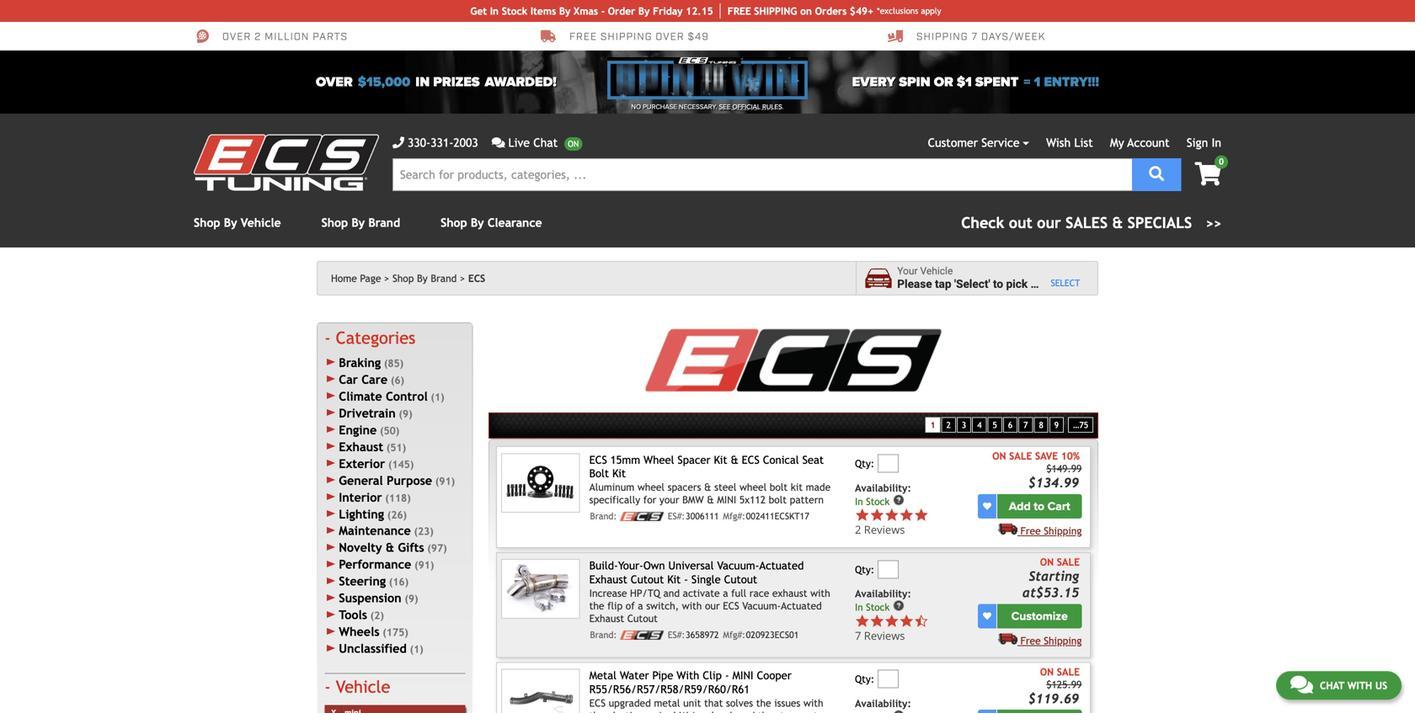 Task type: vqa. For each thing, say whether or not it's contained in the screenshot.
am
no



Task type: describe. For each thing, give the bounding box(es) containing it.
stock for 7
[[866, 602, 890, 613]]

rules
[[762, 103, 782, 111]]

1 vertical spatial 1
[[930, 420, 935, 430]]

*exclusions apply link
[[877, 5, 941, 17]]

5 link
[[988, 417, 1002, 433]]

- inside build-your-own universal vacuum-actuated exhaust cutout kit - single cutout increase hp/tq and activate a full race exhaust with the flip of a switch, with our ecs vacuum-actuated exhaust cutout
[[684, 573, 688, 586]]

1 link
[[925, 417, 940, 433]]

lighting
[[339, 507, 384, 521]]

& inside categories braking (85) car care (6) climate control (1) drivetrain (9) engine (50) exhaust (51) exterior (145) general purpose (91) interior (118) lighting (26) maintenance (23) novelty & gifts (97) performance (91) steering (16) suspension (9) tools (2) wheels (175) unclassified (1)
[[386, 541, 394, 555]]

(23)
[[414, 526, 434, 538]]

plastic
[[607, 710, 637, 713]]

my account
[[1110, 136, 1170, 150]]

0 vertical spatial free
[[569, 30, 597, 44]]

1 horizontal spatial 7
[[972, 30, 978, 44]]

official
[[732, 103, 761, 111]]

1 vertical spatial (9)
[[405, 593, 418, 605]]

0 horizontal spatial chat
[[533, 136, 558, 150]]

ecs inside metal water pipe with clip - mini cooper r55/r56/r57/r58/r59/r60/r61 ecs upgraded metal unit that solves the issues with the plastic version! we've developed the strongest
[[589, 697, 606, 709]]

1 vertical spatial a
[[723, 587, 728, 599]]

the inside build-your-own universal vacuum-actuated exhaust cutout kit - single cutout increase hp/tq and activate a full race exhaust with the flip of a switch, with our ecs vacuum-actuated exhaust cutout
[[589, 600, 604, 612]]

0 vertical spatial 2
[[254, 30, 261, 44]]

on sale $125.99 $119.69
[[1028, 666, 1082, 707]]

on for 10%
[[992, 450, 1006, 462]]

the right developed
[[758, 710, 773, 713]]

hp/tq
[[630, 587, 660, 599]]

your-
[[618, 559, 643, 573]]

spacers
[[668, 481, 701, 493]]

brand: for 2 reviews
[[590, 511, 617, 522]]

cooper
[[757, 669, 792, 682]]

1 vertical spatial vacuum-
[[742, 600, 781, 612]]

2 2 reviews link from the top
[[855, 522, 929, 537]]

question sign image for 7 reviews
[[893, 600, 904, 612]]

6
[[1008, 420, 1013, 430]]

sign in link
[[1187, 136, 1221, 150]]

0 horizontal spatial vehicle
[[241, 216, 281, 230]]

own
[[643, 559, 665, 573]]

to inside add to cart button
[[1034, 499, 1045, 514]]

get in stock items by xmas - order by friday 12.15
[[470, 5, 713, 17]]

on sale save 10% $149.99 $134.99
[[992, 450, 1082, 491]]

spin
[[899, 74, 930, 90]]

availability: for 7
[[855, 588, 911, 600]]

shipping 7 days/week link
[[888, 29, 1046, 44]]

general
[[339, 474, 383, 488]]

seat
[[802, 453, 824, 466]]

'select'
[[954, 278, 990, 291]]

free shipping over $49
[[569, 30, 709, 44]]

Search text field
[[393, 158, 1132, 191]]

parts
[[313, 30, 348, 44]]

bolt
[[589, 467, 609, 480]]

2 for 2 link
[[946, 420, 951, 430]]

the left "plastic"
[[589, 710, 604, 713]]

add to wish list image
[[983, 502, 991, 511]]

2 horizontal spatial kit
[[714, 453, 727, 466]]

on for $119.69
[[1040, 666, 1054, 678]]

chat with us link
[[1276, 671, 1402, 700]]

& right 'bmw'
[[707, 494, 714, 506]]

interior
[[339, 490, 382, 504]]

$53.15
[[1036, 586, 1079, 601]]

1 vertical spatial chat
[[1320, 680, 1344, 692]]

0 vertical spatial actuated
[[759, 559, 804, 573]]

by left xmas on the left top
[[559, 5, 571, 17]]

by right the "order"
[[638, 5, 650, 17]]

shop for shop by brand link associated with home page
[[392, 273, 414, 284]]

we've
[[679, 710, 705, 713]]

in right sign
[[1212, 136, 1221, 150]]

select
[[1051, 278, 1080, 288]]

free ship ping on orders $49+ *exclusions apply
[[728, 5, 941, 17]]

add to wish list image
[[983, 612, 991, 621]]

over
[[656, 30, 684, 44]]

by for shop by clearance link on the top of the page
[[471, 216, 484, 230]]

es#3006111 - 002411ecskt17 - ecs 15mm wheel spacer kit & ecs conical seat bolt kit - aluminum wheel spacers & steel wheel bolt kit made specifically for your bmw & mini 5x112 bolt pattern - ecs - bmw mini image
[[501, 453, 580, 513]]

free shipping for free shipping image
[[1021, 635, 1082, 647]]

free
[[728, 5, 751, 17]]

in up 2 reviews
[[855, 496, 863, 507]]

add to cart
[[1009, 499, 1070, 514]]

6 link
[[1003, 417, 1018, 433]]

control
[[386, 389, 428, 403]]

3 availability: from the top
[[855, 698, 911, 710]]

phone image
[[393, 137, 404, 149]]

vehicle inside "your vehicle please tap 'select' to pick a vehicle"
[[920, 265, 953, 277]]

get
[[470, 5, 487, 17]]

2 for 2 reviews
[[855, 522, 861, 537]]

2 link
[[941, 417, 956, 433]]

full
[[731, 587, 746, 599]]

0 vertical spatial 1
[[1034, 74, 1040, 90]]

for
[[643, 494, 656, 506]]

list
[[1074, 136, 1093, 150]]

half star image
[[914, 614, 929, 629]]

by for shop by vehicle's shop by brand link
[[352, 216, 365, 230]]

$134.99
[[1028, 476, 1079, 491]]

ecs inside build-your-own universal vacuum-actuated exhaust cutout kit - single cutout increase hp/tq and activate a full race exhaust with the flip of a switch, with our ecs vacuum-actuated exhaust cutout
[[723, 600, 739, 612]]

page
[[360, 273, 381, 284]]

race
[[749, 587, 769, 599]]

comments image
[[492, 137, 505, 149]]

build-
[[589, 559, 618, 573]]

2 wheel from the left
[[740, 481, 767, 493]]

sales & specials link
[[961, 211, 1221, 234]]

your
[[897, 265, 918, 277]]

exhaust inside categories braking (85) car care (6) climate control (1) drivetrain (9) engine (50) exhaust (51) exterior (145) general purpose (91) interior (118) lighting (26) maintenance (23) novelty & gifts (97) performance (91) steering (16) suspension (9) tools (2) wheels (175) unclassified (1)
[[339, 440, 383, 454]]

0 link
[[1181, 155, 1228, 187]]

starting at
[[1022, 569, 1079, 601]]

& right sales
[[1112, 214, 1123, 232]]

es#4505156 - 048583la01 - metal water pipe with clip - mini cooper r55/r56/r57/r58/r59/r60/r61 - ecs upgraded metal unit that solves the issues with the plastic version! we've developed the strongest, longest-lasting, and best looking solution on the market. - ecs - mini image
[[501, 669, 580, 713]]

2 vertical spatial exhaust
[[589, 613, 624, 624]]

brand for shop by vehicle
[[368, 216, 400, 230]]

cutout down of
[[627, 613, 658, 624]]

4 link
[[972, 417, 987, 433]]

starting
[[1029, 569, 1079, 584]]

1 vertical spatial on
[[1040, 556, 1054, 568]]

pipe
[[652, 669, 673, 682]]

3 link
[[957, 417, 971, 433]]

universal
[[668, 559, 714, 573]]

0 vertical spatial -
[[601, 5, 605, 17]]

free for free shipping icon
[[1021, 525, 1041, 537]]

0 vertical spatial bolt
[[770, 481, 788, 493]]

question sign image
[[893, 710, 904, 713]]

(118)
[[385, 492, 411, 504]]

engine
[[339, 423, 377, 437]]

2 7 reviews link from the top
[[855, 628, 929, 643]]

braking
[[339, 356, 381, 370]]

2 vertical spatial vehicle
[[336, 677, 390, 697]]

water
[[620, 669, 649, 682]]

shop by brand for shop by vehicle
[[321, 216, 400, 230]]

question sign image for 2 reviews
[[893, 494, 904, 506]]

stock for 2
[[866, 496, 890, 507]]

free shipping image
[[998, 633, 1017, 645]]

shop by brand link for home page
[[392, 273, 465, 284]]

330-
[[408, 136, 431, 150]]

ecs - corporate logo image for 2 reviews
[[620, 512, 664, 521]]

4
[[977, 420, 982, 430]]

live
[[508, 136, 530, 150]]

over for over 2 million parts
[[222, 30, 251, 44]]

qty: for 7
[[855, 564, 874, 576]]

es#: for 2 reviews
[[668, 511, 685, 522]]

ecs up bolt
[[589, 453, 607, 466]]

care
[[362, 373, 388, 386]]

1 2 reviews link from the top
[[855, 508, 975, 537]]

sale for $119.69
[[1057, 666, 1080, 678]]

shipping for free shipping icon
[[1044, 525, 1082, 537]]

7 link
[[1018, 417, 1033, 433]]

wish
[[1046, 136, 1071, 150]]

unclassified
[[339, 642, 407, 656]]

steering
[[339, 575, 386, 589]]

a inside "your vehicle please tap 'select' to pick a vehicle"
[[1031, 278, 1037, 291]]

shop by vehicle link
[[194, 216, 281, 230]]

mfg#: for 7 reviews
[[723, 630, 745, 640]]

your vehicle please tap 'select' to pick a vehicle
[[897, 265, 1076, 291]]

home page
[[331, 273, 381, 284]]

customer service button
[[928, 134, 1029, 152]]

& left steel
[[704, 481, 711, 493]]

with inside metal water pipe with clip - mini cooper r55/r56/r57/r58/r59/r60/r61 ecs upgraded metal unit that solves the issues with the plastic version! we've developed the strongest
[[803, 697, 823, 709]]

mini inside metal water pipe with clip - mini cooper r55/r56/r57/r58/r59/r60/r61 ecs upgraded metal unit that solves the issues with the plastic version! we've developed the strongest
[[733, 669, 753, 682]]

my account link
[[1110, 136, 1170, 150]]

star image inside 7 reviews link
[[899, 614, 914, 629]]

ecs - corporate logo image for 7 reviews
[[620, 631, 664, 640]]

by for shop by vehicle link
[[224, 216, 237, 230]]



Task type: locate. For each thing, give the bounding box(es) containing it.
0 horizontal spatial 2
[[254, 30, 261, 44]]

2 horizontal spatial 2
[[946, 420, 951, 430]]

(91) down (97)
[[414, 559, 434, 571]]

0 vertical spatial on
[[992, 450, 1006, 462]]

1 horizontal spatial -
[[684, 573, 688, 586]]

7 reviews link left add to wish list image
[[855, 614, 975, 643]]

& left gifts
[[386, 541, 394, 555]]

a left full
[[723, 587, 728, 599]]

brand: for 7 reviews
[[590, 630, 617, 640]]

2 horizontal spatial vehicle
[[920, 265, 953, 277]]

to right add
[[1034, 499, 1045, 514]]

ecs 15mm wheel spacer kit & ecs conical seat bolt kit aluminum wheel spacers & steel wheel bolt kit made specifically for your bmw & mini 5x112 bolt pattern
[[589, 453, 831, 506]]

customer
[[928, 136, 978, 150]]

shipping down apply
[[916, 30, 968, 44]]

kit inside build-your-own universal vacuum-actuated exhaust cutout kit - single cutout increase hp/tq and activate a full race exhaust with the flip of a switch, with our ecs vacuum-actuated exhaust cutout
[[667, 573, 681, 586]]

(9) down (16)
[[405, 593, 418, 605]]

with down activate
[[682, 600, 702, 612]]

with right issues
[[803, 697, 823, 709]]

see
[[719, 103, 731, 111]]

conical
[[763, 453, 799, 466]]

2 es#: from the top
[[668, 630, 685, 640]]

None text field
[[878, 560, 899, 579], [878, 670, 899, 689], [878, 560, 899, 579], [878, 670, 899, 689]]

1 vertical spatial exhaust
[[589, 573, 627, 586]]

and
[[663, 587, 680, 599]]

2 reviews from the top
[[864, 628, 905, 643]]

- right xmas on the left top
[[601, 5, 605, 17]]

1 mfg#: from the top
[[723, 511, 745, 522]]

3 qty: from the top
[[855, 674, 874, 685]]

bolt up 002411ecskt17
[[769, 494, 787, 506]]

es#: down "your"
[[668, 511, 685, 522]]

bolt
[[770, 481, 788, 493], [769, 494, 787, 506]]

(1) right control
[[431, 391, 444, 403]]

2 vertical spatial -
[[725, 669, 729, 682]]

on inside on sale save 10% $149.99 $134.99
[[992, 450, 1006, 462]]

free down xmas on the left top
[[569, 30, 597, 44]]

reviews for 7 reviews
[[864, 628, 905, 643]]

mfg#: for 2 reviews
[[723, 511, 745, 522]]

by for shop by brand link associated with home page
[[417, 273, 428, 284]]

mini up solves
[[733, 669, 753, 682]]

0 vertical spatial stock
[[502, 5, 527, 17]]

apply
[[921, 6, 941, 16]]

the down increase
[[589, 600, 604, 612]]

sale up the $125.99
[[1057, 666, 1080, 678]]

shop by brand link right the page
[[392, 273, 465, 284]]

1 horizontal spatial to
[[1034, 499, 1045, 514]]

1 horizontal spatial 2
[[855, 522, 861, 537]]

1 vertical spatial brand:
[[590, 630, 617, 640]]

shop by brand link up home page link
[[321, 216, 400, 230]]

1 horizontal spatial brand
[[431, 273, 457, 284]]

stock up 7 reviews
[[866, 602, 890, 613]]

7 for 7 reviews
[[855, 628, 861, 643]]

flip
[[607, 600, 623, 612]]

the left issues
[[756, 697, 771, 709]]

0 vertical spatial kit
[[714, 453, 727, 466]]

2 vertical spatial qty:
[[855, 674, 874, 685]]

1 7 reviews link from the top
[[855, 614, 975, 643]]

shop for shop by vehicle link
[[194, 216, 220, 230]]

vehicle
[[1040, 278, 1076, 291]]

2 vertical spatial on
[[1040, 666, 1054, 678]]

2 vertical spatial shipping
[[1044, 635, 1082, 647]]

1 vertical spatial stock
[[866, 496, 890, 507]]

1 vertical spatial free shipping
[[1021, 635, 1082, 647]]

shipping inside shipping 7 days/week link
[[916, 30, 968, 44]]

exhaust up increase
[[589, 573, 627, 586]]

1 vertical spatial es#:
[[668, 630, 685, 640]]

vehicle down unclassified at bottom
[[336, 677, 390, 697]]

question sign image up 7 reviews
[[893, 600, 904, 612]]

availability: in stock
[[855, 482, 911, 507], [855, 588, 911, 613]]

metal water pipe with clip - mini cooper r55/r56/r57/r58/r59/r60/r61 ecs upgraded metal unit that solves the issues with the plastic version! we've developed the strongest
[[589, 669, 823, 713]]

aluminum
[[589, 481, 634, 493]]

brand: down "specifically"
[[590, 511, 617, 522]]

shipping for free shipping image
[[1044, 635, 1082, 647]]

brand for home page
[[431, 273, 457, 284]]

0 horizontal spatial (1)
[[410, 644, 423, 655]]

1 horizontal spatial (1)
[[431, 391, 444, 403]]

1 vertical spatial reviews
[[864, 628, 905, 643]]

1 question sign image from the top
[[893, 494, 904, 506]]

account
[[1127, 136, 1170, 150]]

0 vertical spatial mfg#:
[[723, 511, 745, 522]]

reviews for 2 reviews
[[864, 522, 905, 537]]

1 vertical spatial brand
[[431, 273, 457, 284]]

free shipping
[[1021, 525, 1082, 537], [1021, 635, 1082, 647]]

.
[[782, 103, 784, 111]]

metal
[[654, 697, 680, 709]]

question sign image up 2 reviews
[[893, 494, 904, 506]]

0 vertical spatial vehicle
[[241, 216, 281, 230]]

search image
[[1149, 166, 1164, 182]]

over $15,000 in prizes
[[316, 74, 480, 90]]

1 vertical spatial to
[[1034, 499, 1045, 514]]

es#: 3006111 mfg#: 002411ecskt17
[[668, 511, 809, 522]]

issues
[[774, 697, 800, 709]]

necessary.
[[679, 103, 717, 111]]

1 vertical spatial mini
[[733, 669, 753, 682]]

5
[[993, 420, 997, 430]]

sale for 10%
[[1009, 450, 1032, 462]]

upgraded
[[609, 697, 651, 709]]

0 vertical spatial availability: in stock
[[855, 482, 911, 507]]

1 vertical spatial kit
[[612, 467, 626, 480]]

1 left 2 link
[[930, 420, 935, 430]]

shipping down cart
[[1044, 525, 1082, 537]]

ecs 15mm wheel spacer kit & ecs conical seat bolt kit link
[[589, 453, 824, 480]]

2 brand: from the top
[[590, 630, 617, 640]]

7 left half star image
[[855, 628, 861, 643]]

with right exhaust
[[810, 587, 830, 599]]

live chat
[[508, 136, 558, 150]]

1 vertical spatial bolt
[[769, 494, 787, 506]]

1 vertical spatial shipping
[[1044, 525, 1082, 537]]

7 reviews link up question sign icon
[[855, 628, 929, 643]]

- inside metal water pipe with clip - mini cooper r55/r56/r57/r58/r59/r60/r61 ecs upgraded metal unit that solves the issues with the plastic version! we've developed the strongest
[[725, 669, 729, 682]]

(91) right purpose
[[435, 475, 455, 487]]

1 vertical spatial (91)
[[414, 559, 434, 571]]

free for free shipping image
[[1021, 635, 1041, 647]]

& up steel
[[731, 453, 738, 466]]

add to cart button
[[997, 494, 1082, 519]]

2 free shipping from the top
[[1021, 635, 1082, 647]]

comments image
[[1290, 675, 1313, 695]]

vacuum-
[[717, 559, 759, 573], [742, 600, 781, 612]]

cutout up full
[[724, 573, 757, 586]]

sale left save
[[1009, 450, 1032, 462]]

2 horizontal spatial a
[[1031, 278, 1037, 291]]

brand: down flip
[[590, 630, 617, 640]]

0 vertical spatial brand:
[[590, 511, 617, 522]]

0 vertical spatial sale
[[1009, 450, 1032, 462]]

0 vertical spatial (9)
[[399, 408, 412, 420]]

sale inside on sale save 10% $149.99 $134.99
[[1009, 450, 1032, 462]]

…75
[[1073, 420, 1088, 430]]

1 vertical spatial availability: in stock
[[855, 588, 911, 613]]

2 vertical spatial kit
[[667, 573, 681, 586]]

0 horizontal spatial wheel
[[638, 481, 665, 493]]

- down universal
[[684, 573, 688, 586]]

availability: in stock up 7 reviews
[[855, 588, 911, 613]]

chat right comments image
[[1320, 680, 1344, 692]]

star image
[[855, 508, 870, 523], [899, 508, 914, 523], [914, 508, 929, 523], [855, 614, 870, 629], [870, 614, 884, 629], [884, 614, 899, 629]]

cutout up hp/tq at the left of the page
[[631, 573, 664, 586]]

0 horizontal spatial a
[[638, 600, 643, 612]]

question sign image
[[893, 494, 904, 506], [893, 600, 904, 612]]

exhaust
[[339, 440, 383, 454], [589, 573, 627, 586], [589, 613, 624, 624]]

1 horizontal spatial a
[[723, 587, 728, 599]]

1 qty: from the top
[[855, 458, 874, 469]]

1 vertical spatial qty:
[[855, 564, 874, 576]]

categories
[[336, 328, 415, 348]]

0 vertical spatial shipping
[[916, 30, 968, 44]]

please
[[897, 278, 932, 291]]

stock
[[502, 5, 527, 17], [866, 496, 890, 507], [866, 602, 890, 613]]

2 horizontal spatial 7
[[1024, 420, 1028, 430]]

exhaust up exterior
[[339, 440, 383, 454]]

7 left days/week
[[972, 30, 978, 44]]

with
[[677, 669, 699, 682]]

mfg#: right 3658972
[[723, 630, 745, 640]]

bolt left kit
[[770, 481, 788, 493]]

to inside "your vehicle please tap 'select' to pick a vehicle"
[[993, 278, 1003, 291]]

kit down 15mm
[[612, 467, 626, 480]]

vacuum- up full
[[717, 559, 759, 573]]

1 reviews from the top
[[864, 522, 905, 537]]

qty: for 2
[[855, 458, 874, 469]]

0 horizontal spatial 1
[[930, 420, 935, 430]]

None text field
[[878, 454, 899, 473]]

free right free shipping image
[[1021, 635, 1041, 647]]

0 vertical spatial brand
[[368, 216, 400, 230]]

1 right =
[[1034, 74, 1040, 90]]

qty: right seat at bottom
[[855, 458, 874, 469]]

home
[[331, 273, 357, 284]]

switch,
[[646, 600, 679, 612]]

9
[[1054, 420, 1059, 430]]

(97)
[[427, 543, 447, 554]]

0 horizontal spatial to
[[993, 278, 1003, 291]]

ecs down shop by clearance
[[468, 273, 485, 284]]

2 vertical spatial availability:
[[855, 698, 911, 710]]

xmas
[[574, 5, 598, 17]]

1 horizontal spatial kit
[[667, 573, 681, 586]]

wheel
[[638, 481, 665, 493], [740, 481, 767, 493]]

your
[[659, 494, 679, 506]]

0 vertical spatial exhaust
[[339, 440, 383, 454]]

shop by brand link for shop by vehicle
[[321, 216, 400, 230]]

0 horizontal spatial over
[[222, 30, 251, 44]]

select link
[[1051, 278, 1080, 289]]

0 vertical spatial (91)
[[435, 475, 455, 487]]

ecs left conical
[[742, 453, 760, 466]]

shipping down customize
[[1044, 635, 1082, 647]]

see official rules link
[[719, 102, 782, 112]]

0 vertical spatial shop by brand link
[[321, 216, 400, 230]]

2 question sign image from the top
[[893, 600, 904, 612]]

0 vertical spatial vacuum-
[[717, 559, 759, 573]]

0 vertical spatial availability:
[[855, 482, 911, 494]]

8
[[1039, 420, 1043, 430]]

330-331-2003
[[408, 136, 478, 150]]

1 wheel from the left
[[638, 481, 665, 493]]

availability: in stock up 2 reviews
[[855, 482, 911, 507]]

2 ecs - corporate logo image from the top
[[620, 631, 664, 640]]

3
[[962, 420, 966, 430]]

1 vertical spatial 2
[[946, 420, 951, 430]]

availability: in stock for 2
[[855, 482, 911, 507]]

1 vertical spatial shop by brand link
[[392, 273, 465, 284]]

1 vertical spatial sale
[[1057, 556, 1080, 568]]

ecs down metal
[[589, 697, 606, 709]]

1 vertical spatial availability:
[[855, 588, 911, 600]]

cart
[[1048, 499, 1070, 514]]

increase
[[589, 587, 627, 599]]

save
[[1035, 450, 1058, 462]]

(145)
[[388, 458, 414, 470]]

sales & specials
[[1066, 214, 1192, 232]]

2 availability: in stock from the top
[[855, 588, 911, 613]]

on inside the on sale $125.99 $119.69
[[1040, 666, 1054, 678]]

vacuum- down race at the bottom right of page
[[742, 600, 781, 612]]

shop for shop by vehicle's shop by brand link
[[321, 216, 348, 230]]

shop by brand link
[[321, 216, 400, 230], [392, 273, 465, 284]]

home page link
[[331, 273, 389, 284]]

availability: up 2 reviews
[[855, 482, 911, 494]]

kit right the spacer
[[714, 453, 727, 466]]

1 vertical spatial -
[[684, 573, 688, 586]]

0 vertical spatial a
[[1031, 278, 1037, 291]]

es#3658972 - 020923ecs01 -  build-your-own universal vacuum-actuated exhaust cutout kit - single cutout - increase hp/tq and activate a full race exhaust with the flip of a switch, with our ecs vacuum-actuated exhaust cutout - ecs - audi bmw volkswagen mercedes benz mini porsche image
[[501, 559, 580, 619]]

no purchase necessary. see official rules .
[[631, 103, 784, 111]]

shop for shop by clearance link on the top of the page
[[441, 216, 467, 230]]

over for over $15,000 in prizes
[[316, 74, 353, 90]]

free shipping image
[[998, 523, 1017, 535]]

star image
[[870, 508, 884, 523], [884, 508, 899, 523], [899, 614, 914, 629]]

on up the $125.99
[[1040, 666, 1054, 678]]

pick
[[1006, 278, 1028, 291]]

free shipping down cart
[[1021, 525, 1082, 537]]

1 vertical spatial 7
[[1024, 420, 1028, 430]]

0 vertical spatial (1)
[[431, 391, 444, 403]]

to left pick
[[993, 278, 1003, 291]]

ecs - corporate logo image
[[620, 512, 664, 521], [620, 631, 664, 640]]

a
[[1031, 278, 1037, 291], [723, 587, 728, 599], [638, 600, 643, 612]]

$49+
[[850, 5, 874, 17]]

2 vertical spatial 2
[[855, 522, 861, 537]]

brand down shop by clearance
[[431, 273, 457, 284]]

1 horizontal spatial 1
[[1034, 74, 1040, 90]]

ecs - corporate logo image down for
[[620, 512, 664, 521]]

sign in
[[1187, 136, 1221, 150]]

2 vertical spatial stock
[[866, 602, 890, 613]]

- right clip
[[725, 669, 729, 682]]

million
[[265, 30, 309, 44]]

drivetrain
[[339, 406, 396, 420]]

actuated up exhaust
[[759, 559, 804, 573]]

0 vertical spatial shop by brand
[[321, 216, 400, 230]]

categories braking (85) car care (6) climate control (1) drivetrain (9) engine (50) exhaust (51) exterior (145) general purpose (91) interior (118) lighting (26) maintenance (23) novelty & gifts (97) performance (91) steering (16) suspension (9) tools (2) wheels (175) unclassified (1)
[[336, 328, 455, 656]]

0 horizontal spatial -
[[601, 5, 605, 17]]

1 vertical spatial free
[[1021, 525, 1041, 537]]

stock up 2 reviews
[[866, 496, 890, 507]]

1 es#: from the top
[[668, 511, 685, 522]]

ecs - corporate logo image down of
[[620, 631, 664, 640]]

ecs tuning 'spin to win' contest logo image
[[607, 57, 808, 99]]

sale inside the on sale $125.99 $119.69
[[1057, 666, 1080, 678]]

stock left items
[[502, 5, 527, 17]]

availability:
[[855, 482, 911, 494], [855, 588, 911, 600], [855, 698, 911, 710]]

cutout
[[631, 573, 664, 586], [724, 573, 757, 586], [627, 613, 658, 624]]

exhaust down flip
[[589, 613, 624, 624]]

shopping cart image
[[1195, 162, 1221, 186]]

prizes
[[433, 74, 480, 90]]

availability: in stock for 7
[[855, 588, 911, 613]]

reviews
[[864, 522, 905, 537], [864, 628, 905, 643]]

2 vertical spatial a
[[638, 600, 643, 612]]

0 horizontal spatial brand
[[368, 216, 400, 230]]

1 free shipping from the top
[[1021, 525, 1082, 537]]

2 horizontal spatial -
[[725, 669, 729, 682]]

over left million
[[222, 30, 251, 44]]

metal
[[589, 669, 617, 682]]

7 reviews
[[855, 628, 905, 643]]

in right get at top
[[490, 5, 499, 17]]

a right of
[[638, 600, 643, 612]]

wheel
[[644, 453, 674, 466]]

0 horizontal spatial (91)
[[414, 559, 434, 571]]

1 vertical spatial over
[[316, 74, 353, 90]]

0 horizontal spatial kit
[[612, 467, 626, 480]]

(26)
[[387, 509, 407, 521]]

es#: for 7 reviews
[[668, 630, 685, 640]]

1 horizontal spatial (91)
[[435, 475, 455, 487]]

15mm
[[610, 453, 640, 466]]

over 2 million parts
[[222, 30, 348, 44]]

0 vertical spatial qty:
[[855, 458, 874, 469]]

r55/r56/r57/r58/r59/r60/r61
[[589, 683, 750, 696]]

1 availability: from the top
[[855, 482, 911, 494]]

in up 7 reviews
[[855, 602, 863, 613]]

developed
[[708, 710, 755, 713]]

2 vertical spatial free
[[1021, 635, 1041, 647]]

no
[[631, 103, 641, 111]]

2 vertical spatial 7
[[855, 628, 861, 643]]

1 horizontal spatial wheel
[[740, 481, 767, 493]]

shop by brand for home page
[[392, 273, 457, 284]]

kit up and
[[667, 573, 681, 586]]

on
[[800, 5, 812, 17]]

free shipping down customize
[[1021, 635, 1082, 647]]

2 qty: from the top
[[855, 564, 874, 576]]

availability: up 7 reviews
[[855, 588, 911, 600]]

2 availability: from the top
[[855, 588, 911, 600]]

car
[[339, 373, 358, 386]]

7 for the 7 link
[[1024, 420, 1028, 430]]

availability: up question sign icon
[[855, 698, 911, 710]]

1 vertical spatial (1)
[[410, 644, 423, 655]]

in
[[490, 5, 499, 17], [1212, 136, 1221, 150], [855, 496, 863, 507], [855, 602, 863, 613]]

chat right the live
[[533, 136, 558, 150]]

1 availability: in stock from the top
[[855, 482, 911, 507]]

free shipping for free shipping icon
[[1021, 525, 1082, 537]]

5x112
[[739, 494, 766, 506]]

mini
[[717, 494, 736, 506], [733, 669, 753, 682]]

mini down steel
[[717, 494, 736, 506]]

every
[[852, 74, 896, 90]]

shop by brand
[[321, 216, 400, 230], [392, 273, 457, 284]]

7 left 8 link
[[1024, 420, 1028, 430]]

by down ecs tuning image on the left
[[224, 216, 237, 230]]

shop by brand right the page
[[392, 273, 457, 284]]

0 vertical spatial mini
[[717, 494, 736, 506]]

2 mfg#: from the top
[[723, 630, 745, 640]]

(16)
[[389, 576, 409, 588]]

1 vertical spatial mfg#:
[[723, 630, 745, 640]]

1
[[1034, 74, 1040, 90], [930, 420, 935, 430]]

activate
[[683, 587, 720, 599]]

tap
[[935, 278, 951, 291]]

ecs tuning image
[[194, 134, 379, 191]]

service
[[982, 136, 1020, 150]]

ecs down full
[[723, 600, 739, 612]]

mini inside ecs 15mm wheel spacer kit & ecs conical seat bolt kit aluminum wheel spacers & steel wheel bolt kit made specifically for your bmw & mini 5x112 bolt pattern
[[717, 494, 736, 506]]

(1) right unclassified at bottom
[[410, 644, 423, 655]]

vehicle down ecs tuning image on the left
[[241, 216, 281, 230]]

$125.99
[[1046, 679, 1082, 691]]

with left us
[[1347, 680, 1372, 692]]

mfg#: down 5x112
[[723, 511, 745, 522]]

0 vertical spatial free shipping
[[1021, 525, 1082, 537]]

brand up the page
[[368, 216, 400, 230]]

0 vertical spatial ecs - corporate logo image
[[620, 512, 664, 521]]

(9) down control
[[399, 408, 412, 420]]

wheel up for
[[638, 481, 665, 493]]

by up home page link
[[352, 216, 365, 230]]

on up starting
[[1040, 556, 1054, 568]]

0 vertical spatial 7
[[972, 30, 978, 44]]

tools
[[339, 608, 367, 622]]

1 vertical spatial actuated
[[781, 600, 822, 612]]

1 vertical spatial ecs - corporate logo image
[[620, 631, 664, 640]]

shop by brand up home page link
[[321, 216, 400, 230]]

availability: for 2
[[855, 482, 911, 494]]

330-331-2003 link
[[393, 134, 478, 152]]

0 vertical spatial over
[[222, 30, 251, 44]]

wish list
[[1046, 136, 1093, 150]]

1 brand: from the top
[[590, 511, 617, 522]]

0 vertical spatial chat
[[533, 136, 558, 150]]

suspension
[[339, 591, 402, 605]]

of
[[626, 600, 635, 612]]

1 ecs - corporate logo image from the top
[[620, 512, 664, 521]]



